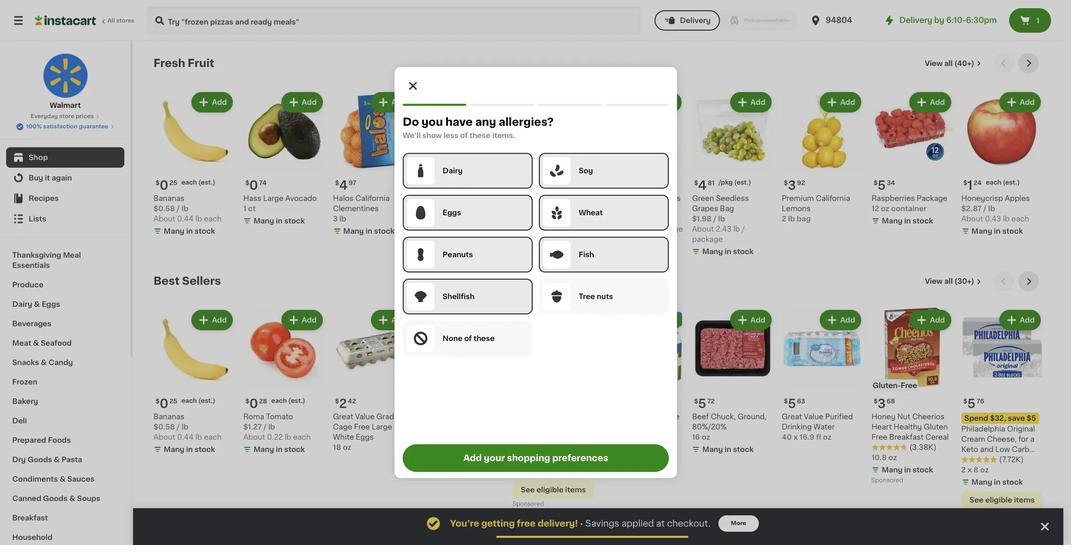 Task type: locate. For each thing, give the bounding box(es) containing it.
treatment tracker modal dialog
[[133, 509, 1064, 546]]

breakfast up household
[[12, 515, 48, 522]]

1 horizontal spatial 72
[[707, 399, 715, 405]]

avocado
[[285, 195, 317, 202]]

1 25 from the top
[[169, 180, 177, 187]]

original inside philadelphia original cream cheese, for a keto and low carb lifestyle
[[1007, 426, 1035, 433]]

4 left 97
[[339, 180, 348, 192]]

0 horizontal spatial value
[[355, 413, 375, 421]]

main content
[[133, 41, 1064, 546]]

all left the (40+)
[[944, 60, 953, 67]]

5 for $ 5 34
[[878, 180, 886, 192]]

1 horizontal spatial 4
[[698, 180, 707, 192]]

1 0.44 from the top
[[177, 216, 194, 223]]

prepared foods link
[[6, 431, 124, 450]]

eggs inside add your shopping preferences element
[[442, 209, 461, 217]]

each inside roma tomato $1.27 / lb about 0.22 lb each
[[293, 434, 311, 441]]

add your shopping preferences button
[[403, 445, 669, 472]]

ct inside 'hass large avocado 1 ct'
[[248, 205, 256, 213]]

1 vertical spatial free
[[354, 424, 370, 431]]

$ inside $ 5 72
[[694, 399, 698, 405]]

1 great from the left
[[333, 413, 353, 421]]

1 vertical spatial eggs
[[42, 301, 60, 308]]

large down 74
[[263, 195, 284, 202]]

1 vertical spatial 3
[[333, 216, 338, 223]]

$ for $ 1 24
[[964, 180, 968, 187]]

1 horizontal spatial breakfast
[[889, 434, 924, 441]]

& left 'sauces'
[[60, 476, 66, 483]]

nuts
[[597, 293, 613, 300]]

carb
[[1012, 446, 1030, 453]]

1 vertical spatial dairy
[[12, 301, 32, 308]]

free up nut
[[901, 382, 917, 389]]

1 horizontal spatial items
[[1014, 497, 1035, 504]]

0 inside $0.28 each (estimated) element
[[249, 398, 258, 410]]

value inside the great value purified drinking water 40 x 16.9 fl oz
[[804, 413, 824, 421]]

sponsored badge image
[[872, 478, 903, 484], [513, 502, 544, 508], [962, 512, 992, 518]]

view inside view all (40+) popup button
[[925, 60, 943, 67]]

5 left 76 on the bottom of page
[[968, 398, 976, 410]]

product group
[[154, 90, 235, 239], [243, 90, 325, 228], [333, 90, 415, 239], [423, 90, 504, 214], [513, 90, 594, 228], [602, 90, 684, 249], [692, 90, 774, 259], [782, 90, 864, 224], [872, 90, 953, 228], [962, 90, 1043, 239], [154, 308, 235, 457], [243, 308, 325, 457], [333, 308, 415, 453], [423, 308, 504, 466], [513, 308, 594, 510], [602, 308, 684, 467], [692, 308, 774, 457], [782, 308, 864, 443], [872, 308, 953, 487], [962, 308, 1043, 520]]

of right none
[[464, 335, 472, 342]]

0 vertical spatial dairy
[[442, 167, 462, 175]]

1 vertical spatial all
[[945, 278, 953, 285]]

1 bananas from the top
[[154, 195, 184, 202]]

$0.58 down $ 0 25 each (est.)
[[154, 205, 175, 213]]

2 view from the top
[[925, 278, 943, 285]]

0 horizontal spatial eggs
[[42, 301, 60, 308]]

0 vertical spatial items
[[565, 487, 586, 494]]

1 bananas $0.58 / lb about 0.44 lb each from the top
[[154, 195, 222, 223]]

0.44 for 4
[[177, 216, 194, 223]]

12 ct
[[602, 444, 619, 451]]

0 vertical spatial 0.44
[[177, 216, 194, 223]]

do
[[403, 117, 419, 127]]

(est.) for $ 4 81
[[734, 180, 751, 186]]

$ for $ 4 81
[[694, 180, 698, 187]]

$0.25 each (estimated) element for 4
[[154, 176, 235, 194]]

1 vertical spatial x
[[519, 456, 524, 464]]

cereal
[[926, 434, 949, 441]]

$ inside the $ 5 23
[[604, 180, 609, 187]]

goods down prepared foods
[[27, 457, 52, 464]]

$ for $ 5 72
[[694, 399, 698, 405]]

best sellers
[[154, 276, 221, 287]]

2 all from the top
[[945, 278, 953, 285]]

many inside lime 42 1 each many in stock
[[523, 218, 544, 225]]

delivery for delivery by 6:10-6:30pm
[[900, 16, 933, 24]]

4 for $ 4 81
[[698, 180, 707, 192]]

0 horizontal spatial 72
[[438, 180, 445, 187]]

grapes inside the sun harvest seedless red grapes $2.18 / lb about 2.4 lb / package
[[619, 205, 645, 213]]

$ 4 81
[[694, 180, 715, 192]]

0 horizontal spatial 16
[[423, 205, 431, 213]]

great inside great value grade aa cage free large white eggs 18 oz
[[333, 413, 353, 421]]

42
[[532, 195, 541, 202], [348, 399, 356, 405]]

dairy inside "dairy & eggs" link
[[12, 301, 32, 308]]

each inside $ 0 25 each (est.)
[[181, 180, 197, 186]]

sponsored badge image down the 2 x 8 oz
[[962, 512, 992, 518]]

1 vertical spatial breakfast
[[12, 515, 48, 522]]

bananas
[[154, 195, 184, 202], [154, 413, 184, 421]]

$ inside $ 5 34
[[874, 180, 878, 187]]

& left soups
[[69, 495, 75, 503]]

1 horizontal spatial free
[[872, 434, 888, 441]]

none of these
[[442, 335, 494, 342]]

package
[[652, 226, 683, 233], [692, 236, 723, 243]]

1 vertical spatial 16
[[692, 434, 700, 441]]

2 $0.25 each (estimated) element from the top
[[154, 394, 235, 412]]

2 bananas $0.58 / lb about 0.44 lb each from the top
[[154, 413, 222, 441]]

1 $0.58 from the top
[[154, 205, 175, 213]]

premium california lemons 2 lb bag
[[782, 195, 850, 223]]

spend $32, save $5
[[965, 415, 1036, 422]]

bananas down $ 0 25 each (est.)
[[154, 195, 184, 202]]

0 vertical spatial x
[[794, 434, 798, 441]]

$ for $ 0 25
[[156, 399, 160, 405]]

delivery inside delivery by 6:10-6:30pm link
[[900, 16, 933, 24]]

1 horizontal spatial seedless
[[716, 195, 749, 202]]

2 horizontal spatial x
[[968, 467, 972, 474]]

2 down the lemons
[[782, 216, 786, 223]]

in inside lime 42 1 each many in stock
[[545, 218, 552, 225]]

& for dairy
[[34, 301, 40, 308]]

2 bananas from the top
[[154, 413, 184, 421]]

fresh
[[154, 58, 185, 69], [528, 426, 548, 433]]

allergies?
[[499, 117, 554, 127]]

1 vertical spatial goods
[[43, 495, 68, 503]]

everyday
[[31, 114, 58, 119]]

cheerios
[[912, 413, 945, 421]]

1 horizontal spatial original
[[1007, 426, 1035, 433]]

0 vertical spatial item carousel region
[[154, 53, 1043, 263]]

12 down "raspberries"
[[872, 205, 879, 213]]

free inside great value grade aa cage free large white eggs 18 oz
[[354, 424, 370, 431]]

1 inside lime 42 1 each many in stock
[[513, 205, 516, 213]]

free inside honey nut cheerios heart healthy gluten free breakfast cereal
[[872, 434, 888, 441]]

foods
[[48, 437, 71, 444]]

produce
[[12, 282, 43, 289]]

1 vertical spatial $0.25 each (estimated) element
[[154, 394, 235, 412]]

25 inside $ 0 25 each (est.)
[[169, 180, 177, 187]]

value inside great value grade aa cage free large white eggs 18 oz
[[355, 413, 375, 421]]

package right 2.4
[[652, 226, 683, 233]]

grapes inside green seedless grapes bag $1.98 / lb about 2.43 lb / package
[[692, 205, 718, 213]]

bananas down $ 0 25
[[154, 413, 184, 421]]

view inside 'view all (30+)' popup button
[[925, 278, 943, 285]]

lb inside halos california clementines 3 lb
[[340, 216, 346, 223]]

1 vertical spatial $0.58
[[154, 424, 175, 431]]

92
[[797, 180, 805, 187]]

healthy
[[894, 424, 922, 431]]

lemons
[[782, 205, 811, 213]]

2 grapes from the left
[[692, 205, 718, 213]]

$ inside "$ 4 81"
[[694, 180, 698, 187]]

5 left 23
[[609, 180, 617, 192]]

2 x 8 oz
[[962, 467, 989, 474]]

all for 5
[[945, 278, 953, 285]]

0 horizontal spatial 4
[[339, 180, 348, 192]]

1 vertical spatial package
[[692, 236, 723, 243]]

1 horizontal spatial dairy
[[442, 167, 462, 175]]

5 left the 34
[[878, 180, 886, 192]]

soups
[[77, 495, 100, 503]]

instacart logo image
[[35, 14, 96, 27]]

1 horizontal spatial sponsored badge image
[[872, 478, 903, 484]]

1 horizontal spatial see eligible items button
[[962, 492, 1043, 509]]

seedless up bag
[[716, 195, 749, 202]]

0 horizontal spatial eligible
[[537, 487, 564, 494]]

shopping
[[507, 455, 550, 463]]

oz right 10.8
[[889, 454, 897, 462]]

great for 2
[[333, 413, 353, 421]]

(est.) up 'tomato'
[[288, 398, 305, 404]]

16 down 80%/20%
[[692, 434, 700, 441]]

dairy down produce
[[12, 301, 32, 308]]

8
[[513, 456, 518, 464], [974, 467, 979, 474]]

1 inside button
[[1037, 17, 1040, 24]]

you're getting free delivery!
[[450, 520, 578, 528]]

eggs down strawberries
[[442, 209, 461, 217]]

0 vertical spatial these
[[469, 132, 490, 139]]

72 for 5
[[707, 399, 715, 405]]

/ right 2.43 in the top of the page
[[742, 226, 745, 233]]

ct down hass
[[248, 205, 256, 213]]

$ inside $ 4 97
[[335, 180, 339, 187]]

soy
[[579, 167, 593, 175]]

0 vertical spatial eggs
[[442, 209, 461, 217]]

0 vertical spatial bananas
[[154, 195, 184, 202]]

$ for $ 0 74
[[245, 180, 249, 187]]

bag
[[720, 205, 734, 213]]

view left (30+)
[[925, 278, 943, 285]]

dry
[[12, 457, 26, 464]]

25 inside $ 0 25
[[169, 399, 177, 405]]

1 vertical spatial bananas $0.58 / lb about 0.44 lb each
[[154, 413, 222, 441]]

fresh left fruit at the left of the page
[[154, 58, 185, 69]]

$ for $ 0 33
[[515, 180, 519, 187]]

great for 5
[[782, 413, 802, 421]]

item carousel region
[[154, 53, 1043, 263], [154, 271, 1043, 525]]

1 grapes from the left
[[619, 205, 645, 213]]

0 for $ 0 25
[[160, 398, 168, 410]]

bananas $0.58 / lb about 0.44 lb each down $ 0 25
[[154, 413, 222, 441]]

$22.18 element
[[602, 394, 684, 412]]

$ inside '$ 3 92'
[[784, 180, 788, 187]]

$ inside $ 0 25
[[156, 399, 160, 405]]

premium
[[782, 195, 814, 202]]

value up water
[[804, 413, 824, 421]]

(est.) left $ 0 74
[[198, 180, 215, 186]]

california
[[355, 195, 390, 202], [816, 195, 850, 202]]

about down $2.87
[[962, 216, 983, 223]]

0 horizontal spatial x
[[519, 456, 524, 464]]

x for 2 x 8 oz
[[968, 467, 972, 474]]

5
[[609, 180, 617, 192], [878, 180, 886, 192], [788, 398, 796, 410], [698, 398, 706, 410], [968, 398, 976, 410]]

0 horizontal spatial original
[[513, 436, 541, 443]]

by
[[934, 16, 945, 24]]

each (est.) right $ 0 25
[[181, 398, 215, 404]]

seedless inside green seedless grapes bag $1.98 / lb about 2.43 lb / package
[[716, 195, 749, 202]]

$ inside $ 5 63
[[784, 399, 788, 405]]

each (est.) inside $0.28 each (estimated) element
[[271, 398, 305, 404]]

satisfaction
[[43, 124, 77, 129]]

free right cage
[[354, 424, 370, 431]]

2 value from the left
[[804, 413, 824, 421]]

0 vertical spatial goods
[[27, 457, 52, 464]]

1 $0.25 each (estimated) element from the top
[[154, 176, 235, 194]]

goods for canned
[[43, 495, 68, 503]]

16 inside the beef chuck, ground, 80%/20% 16 oz
[[692, 434, 700, 441]]

oz inside raspberries package 12 oz container
[[881, 205, 890, 213]]

$ for $ 5 76
[[964, 399, 968, 405]]

items down (7.72k)
[[1014, 497, 1035, 504]]

oz down strawberries
[[433, 205, 441, 213]]

$ 3 68
[[874, 398, 895, 410]]

honey nut cheerios heart healthy gluten free breakfast cereal
[[872, 413, 949, 441]]

1 horizontal spatial 8
[[974, 467, 979, 474]]

(est.) inside $4.81 per package (estimated) element
[[734, 180, 751, 186]]

1 horizontal spatial 16
[[692, 434, 700, 441]]

oz down "raspberries"
[[881, 205, 890, 213]]

dairy up $ 2 72 at the left top
[[442, 167, 462, 175]]

80%/20%
[[692, 424, 727, 431]]

california inside premium california lemons 2 lb bag
[[816, 195, 850, 202]]

$ inside $ 0 25 each (est.)
[[156, 180, 160, 187]]

1 4 from the left
[[339, 180, 348, 192]]

about inside honeycrisp apples $2.87 / lb about 0.43 lb each
[[962, 216, 983, 223]]

$1.24 each (estimated) element
[[962, 176, 1043, 194]]

gluten
[[924, 424, 948, 431]]

$ inside $ 2 72
[[425, 180, 429, 187]]

/ inside roma tomato $1.27 / lb about 0.22 lb each
[[264, 424, 267, 431]]

76
[[977, 399, 984, 405]]

1 vertical spatial bananas
[[154, 413, 184, 421]]

california right premium
[[816, 195, 850, 202]]

2 horizontal spatial eggs
[[442, 209, 461, 217]]

100%
[[26, 124, 42, 129]]

beef chuck, ground, 80%/20% 16 oz
[[692, 413, 767, 441]]

0 horizontal spatial items
[[565, 487, 586, 494]]

1 seedless from the left
[[648, 195, 681, 202]]

1 vertical spatial original
[[513, 436, 541, 443]]

2 horizontal spatial each (est.)
[[986, 180, 1020, 186]]

(est.) right $ 0 25
[[198, 398, 215, 404]]

1 horizontal spatial 12
[[872, 205, 879, 213]]

2 horizontal spatial sponsored badge image
[[962, 512, 992, 518]]

& for condiments
[[60, 476, 66, 483]]

1 horizontal spatial delivery
[[900, 16, 933, 24]]

each inside lime 42 1 each many in stock
[[517, 205, 536, 213]]

1 view from the top
[[925, 60, 943, 67]]

see eligible items down the 2 x 8 oz
[[970, 497, 1035, 504]]

72 up beef
[[707, 399, 715, 405]]

(est.) for $ 0 28
[[288, 398, 305, 404]]

1 horizontal spatial great
[[782, 413, 802, 421]]

5 up beef
[[698, 398, 706, 410]]

$ inside $ 0 33
[[515, 180, 519, 187]]

bananas $0.58 / lb about 0.44 lb each down $ 0 25 each (est.)
[[154, 195, 222, 223]]

lifestyle
[[962, 456, 993, 464]]

1 horizontal spatial see
[[970, 497, 984, 504]]

1 horizontal spatial x
[[794, 434, 798, 441]]

0 vertical spatial eligible
[[537, 487, 564, 494]]

0 vertical spatial free
[[901, 382, 917, 389]]

oz down 80%/20%
[[702, 434, 710, 441]]

none
[[442, 335, 462, 342]]

16 inside 'strawberries 16 oz container'
[[423, 205, 431, 213]]

ct
[[248, 205, 256, 213], [612, 444, 619, 451]]

california inside halos california clementines 3 lb
[[355, 195, 390, 202]]

each (est.) up 'tomato'
[[271, 398, 305, 404]]

seedless down $5.23 per package (estimated) element
[[648, 195, 681, 202]]

(est.) inside $0.28 each (estimated) element
[[288, 398, 305, 404]]

bananas for 2
[[154, 413, 184, 421]]

$0.25 each (estimated) element
[[154, 176, 235, 194], [154, 394, 235, 412]]

2 vertical spatial sponsored badge image
[[962, 512, 992, 518]]

it
[[45, 175, 50, 182]]

$0.58
[[154, 205, 175, 213], [154, 424, 175, 431]]

1 vertical spatial 42
[[348, 399, 356, 405]]

original up for
[[1007, 426, 1035, 433]]

2.4
[[626, 226, 637, 233]]

many
[[254, 218, 274, 225], [523, 218, 544, 225], [882, 218, 903, 225], [164, 228, 184, 235], [343, 228, 364, 235], [972, 228, 992, 235], [613, 238, 633, 245], [702, 248, 723, 256], [164, 446, 184, 453], [254, 446, 274, 453], [433, 446, 454, 453], [702, 446, 723, 453], [613, 456, 633, 464], [882, 467, 903, 474], [523, 469, 544, 476], [972, 479, 992, 486]]

$ 0 25 each (est.)
[[156, 180, 215, 192]]

each (est.) for $ 0 25
[[181, 398, 215, 404]]

1 horizontal spatial package
[[692, 236, 723, 243]]

see eligible items button
[[513, 482, 594, 499], [962, 492, 1043, 509]]

3 left the 68
[[878, 398, 886, 410]]

(40+)
[[955, 60, 975, 67]]

1 horizontal spatial value
[[804, 413, 824, 421]]

lime 42 1 each many in stock
[[513, 195, 574, 225]]

goods down condiments & sauces
[[43, 495, 68, 503]]

about down $ 0 25 each (est.)
[[154, 216, 175, 223]]

1 vertical spatial see
[[970, 497, 984, 504]]

view all (40+) button
[[921, 53, 986, 74]]

None search field
[[146, 6, 641, 35]]

0 vertical spatial large
[[263, 195, 284, 202]]

eggs right the white
[[356, 434, 374, 441]]

1 horizontal spatial see eligible items
[[970, 497, 1035, 504]]

0 vertical spatial of
[[460, 132, 468, 139]]

walmart
[[50, 102, 81, 109]]

0 horizontal spatial breakfast
[[12, 515, 48, 522]]

72 up strawberries
[[438, 180, 445, 187]]

4 left 81
[[698, 180, 707, 192]]

all left (30+)
[[945, 278, 953, 285]]

$ for $ 2 72
[[425, 180, 429, 187]]

$ 5 63
[[784, 398, 805, 410]]

1 horizontal spatial 42
[[532, 195, 541, 202]]

& right meat
[[33, 340, 39, 347]]

$ inside the $ 1 24
[[964, 180, 968, 187]]

0 vertical spatial view
[[925, 60, 943, 67]]

see down the 2 x 8 oz
[[970, 497, 984, 504]]

seedless inside the sun harvest seedless red grapes $2.18 / lb about 2.4 lb / package
[[648, 195, 681, 202]]

these down any
[[469, 132, 490, 139]]

2 0.44 from the top
[[177, 434, 194, 441]]

bakery
[[12, 398, 38, 405]]

$ inside $ 5 76
[[964, 399, 968, 405]]

&
[[34, 301, 40, 308], [33, 340, 39, 347], [41, 359, 47, 366], [54, 457, 60, 464], [60, 476, 66, 483], [69, 495, 75, 503]]

2 4 from the left
[[698, 180, 707, 192]]

$ inside $ 0 74
[[245, 180, 249, 187]]

12 inside raspberries package 12 oz container
[[872, 205, 879, 213]]

0 vertical spatial see
[[521, 487, 535, 494]]

each inside honeycrisp apples $2.87 / lb about 0.43 lb each
[[1012, 216, 1029, 223]]

large down grade
[[372, 424, 392, 431]]

see eligible items button for the left sponsored badge image
[[513, 482, 594, 499]]

68
[[887, 399, 895, 405]]

1 all from the top
[[944, 60, 953, 67]]

1 horizontal spatial 3
[[788, 180, 796, 192]]

grapes down harvest
[[619, 205, 645, 213]]

free down the heart
[[872, 434, 888, 441]]

getting
[[481, 520, 515, 528]]

(est.) right /pkg
[[734, 180, 751, 186]]

again
[[52, 175, 72, 182]]

2 vertical spatial eggs
[[356, 434, 374, 441]]

0 horizontal spatial each (est.)
[[181, 398, 215, 404]]

of right the less at top
[[460, 132, 468, 139]]

0 vertical spatial all
[[944, 60, 953, 67]]

0 vertical spatial fresh
[[154, 58, 185, 69]]

3 left the 92
[[788, 180, 796, 192]]

$ inside $ 2 42
[[335, 399, 339, 405]]

fresh right "ritz"
[[528, 426, 548, 433]]

spend
[[965, 415, 988, 422]]

0.44 down $ 0 25
[[177, 434, 194, 441]]

42 inside lime 42 1 each many in stock
[[532, 195, 541, 202]]

1 vertical spatial large
[[372, 424, 392, 431]]

see down 8 x 1.48 oz
[[521, 487, 535, 494]]

of
[[460, 132, 468, 139], [464, 335, 472, 342]]

original inside 'ritz fresh stacks original crackers'
[[513, 436, 541, 443]]

about down the $1.98
[[692, 226, 714, 233]]

/ right $1.27
[[264, 424, 267, 431]]

1 value from the left
[[355, 413, 375, 421]]

eggs down produce link
[[42, 301, 60, 308]]

0 horizontal spatial great
[[333, 413, 353, 421]]

1 california from the left
[[355, 195, 390, 202]]

add
[[212, 99, 227, 106], [302, 99, 317, 106], [392, 99, 406, 106], [481, 99, 496, 106], [571, 99, 586, 106], [661, 99, 676, 106], [751, 99, 766, 106], [840, 99, 855, 106], [930, 99, 945, 106], [1020, 99, 1035, 106], [212, 317, 227, 324], [302, 317, 317, 324], [392, 317, 406, 324], [481, 317, 496, 324], [571, 317, 586, 324], [661, 317, 676, 324], [751, 317, 766, 324], [840, 317, 855, 324], [930, 317, 945, 324], [1020, 317, 1035, 324], [463, 455, 482, 463]]

42 right lime
[[532, 195, 541, 202]]

1 vertical spatial 0.44
[[177, 434, 194, 441]]

these right none
[[473, 335, 494, 342]]

package inside green seedless grapes bag $1.98 / lb about 2.43 lb / package
[[692, 236, 723, 243]]

grapes down green
[[692, 205, 718, 213]]

$ for $ 3 68
[[874, 399, 878, 405]]

oz down lifestyle
[[980, 467, 989, 474]]

1 vertical spatial sponsored badge image
[[513, 502, 544, 508]]

& for snacks
[[41, 359, 47, 366]]

x right 40
[[794, 434, 798, 441]]

0 vertical spatial original
[[1007, 426, 1035, 433]]

free
[[901, 382, 917, 389], [354, 424, 370, 431], [872, 434, 888, 441]]

0 for $ 0 28
[[249, 398, 258, 410]]

5 for $ 5 72
[[698, 398, 706, 410]]

1 inside 'hass large avocado 1 ct'
[[243, 205, 246, 213]]

oz right the '18'
[[343, 444, 351, 451]]

x down lifestyle
[[968, 467, 972, 474]]

0 vertical spatial 72
[[438, 180, 445, 187]]

0 horizontal spatial delivery
[[680, 17, 711, 24]]

original down "ritz"
[[513, 436, 541, 443]]

dairy inside add your shopping preferences element
[[442, 167, 462, 175]]

$0.28 each (estimated) element
[[243, 394, 325, 412]]

deli
[[12, 418, 27, 425]]

0 horizontal spatial 3
[[333, 216, 338, 223]]

42 up cage
[[348, 399, 356, 405]]

great inside the great value purified drinking water 40 x 16.9 fl oz
[[782, 413, 802, 421]]

5 left 63
[[788, 398, 796, 410]]

0 horizontal spatial package
[[652, 226, 683, 233]]

$ inside $ 0 28
[[245, 399, 249, 405]]

2 seedless from the left
[[716, 195, 749, 202]]

great
[[333, 413, 353, 421], [782, 413, 802, 421]]

2 $0.58 from the top
[[154, 424, 175, 431]]

items for see eligible items button corresponding to right sponsored badge image
[[1014, 497, 1035, 504]]

1 vertical spatial fresh
[[528, 426, 548, 433]]

2 california from the left
[[816, 195, 850, 202]]

0 vertical spatial 3
[[788, 180, 796, 192]]

25 for $ 0 25 each (est.)
[[169, 180, 177, 187]]

& inside "link"
[[60, 476, 66, 483]]

1 vertical spatial eligible
[[986, 497, 1012, 504]]

value left grade
[[355, 413, 375, 421]]

2 25 from the top
[[169, 399, 177, 405]]

0
[[160, 180, 168, 192], [249, 180, 258, 192], [519, 180, 527, 192], [160, 398, 168, 410], [249, 398, 258, 410]]

x left 1.48
[[519, 456, 524, 464]]

applied
[[622, 520, 654, 528]]

breakfast inside breakfast "link"
[[12, 515, 48, 522]]

view for 5
[[925, 278, 943, 285]]

each (est.) up apples
[[986, 180, 1020, 186]]

1 vertical spatial item carousel region
[[154, 271, 1043, 525]]

prices
[[76, 114, 94, 119]]

2 great from the left
[[782, 413, 802, 421]]

many in stock inside button
[[433, 446, 484, 453]]

(est.) for $ 0 25
[[198, 398, 215, 404]]

0 vertical spatial 42
[[532, 195, 541, 202]]

delivery inside 'delivery' button
[[680, 17, 711, 24]]

2 horizontal spatial 3
[[878, 398, 886, 410]]

grapes
[[619, 205, 645, 213], [692, 205, 718, 213]]

see eligible items up 'delivery!' at right bottom
[[521, 487, 586, 494]]

each (est.) inside '$0.25 each (estimated)' element
[[181, 398, 215, 404]]

2 vertical spatial free
[[872, 434, 888, 441]]

cream
[[962, 436, 985, 443]]

(est.) inside $1.24 each (estimated) element
[[1003, 180, 1020, 186]]

0 horizontal spatial seedless
[[648, 195, 681, 202]]

drinking
[[782, 424, 812, 431]]

0.44 for 2
[[177, 434, 194, 441]]

3 inside halos california clementines 3 lb
[[333, 216, 338, 223]]

add button
[[193, 93, 232, 112], [282, 93, 322, 112], [372, 93, 412, 112], [462, 93, 501, 112], [552, 93, 591, 112], [641, 93, 681, 112], [731, 93, 771, 112], [821, 93, 860, 112], [911, 93, 950, 112], [1001, 93, 1040, 112], [193, 311, 232, 330], [282, 311, 322, 330], [372, 311, 412, 330], [462, 311, 501, 330], [552, 311, 591, 330], [641, 311, 681, 330], [731, 311, 771, 330], [821, 311, 860, 330], [911, 311, 950, 330], [1001, 311, 1040, 330]]

in inside many in stock button
[[455, 446, 462, 453]]

12 down paper
[[602, 444, 610, 451]]

72 inside $ 5 72
[[707, 399, 715, 405]]

eligible
[[537, 487, 564, 494], [986, 497, 1012, 504]]

each (est.) inside $1.24 each (estimated) element
[[986, 180, 1020, 186]]

3 for $ 3 68
[[878, 398, 886, 410]]

$ 1 24
[[964, 180, 982, 192]]

$ inside $ 3 68
[[874, 399, 878, 405]]

see eligible items
[[521, 487, 586, 494], [970, 497, 1035, 504]]

72
[[438, 180, 445, 187], [707, 399, 715, 405]]

fresh inside 'ritz fresh stacks original crackers'
[[528, 426, 548, 433]]

5 for $ 5 23
[[609, 180, 617, 192]]

buy
[[29, 175, 43, 182]]

72 inside $ 2 72
[[438, 180, 445, 187]]

0 horizontal spatial 12
[[602, 444, 610, 451]]

x for 8 x 1.48 oz
[[519, 456, 524, 464]]

3
[[788, 180, 796, 192], [333, 216, 338, 223], [878, 398, 886, 410]]

about down $1.27
[[243, 434, 265, 441]]

(est.) up apples
[[1003, 180, 1020, 186]]

$ 4 97
[[335, 180, 356, 192]]

0 vertical spatial breakfast
[[889, 434, 924, 441]]

$ for $ 4 97
[[335, 180, 339, 187]]

& up the beverages
[[34, 301, 40, 308]]

eligible down the 2 x 8 oz
[[986, 497, 1012, 504]]

see eligible items button down the 2 x 8 oz
[[962, 492, 1043, 509]]

free
[[517, 520, 536, 528]]

8 down lifestyle
[[974, 467, 979, 474]]

great value grade aa cage free large white eggs 18 oz
[[333, 413, 410, 451]]



Task type: vqa. For each thing, say whether or not it's contained in the screenshot.
the bottom Art
no



Task type: describe. For each thing, give the bounding box(es) containing it.
(est.) inside $ 0 25 each (est.)
[[198, 180, 215, 186]]

about down $ 0 25
[[154, 434, 175, 441]]

$ for $ 5 63
[[784, 399, 788, 405]]

everyday store prices
[[31, 114, 94, 119]]

more button
[[719, 516, 759, 532]]

view for 1
[[925, 60, 943, 67]]

keto
[[962, 446, 978, 453]]

dry goods & pasta link
[[6, 450, 124, 470]]

green seedless grapes bag $1.98 / lb about 2.43 lb / package
[[692, 195, 749, 243]]

see for see eligible items button corresponding to right sponsored badge image
[[970, 497, 984, 504]]

25 for $ 0 25
[[169, 399, 177, 405]]

5 for $ 5 63
[[788, 398, 796, 410]]

oz inside 'strawberries 16 oz container'
[[433, 205, 441, 213]]

1 item carousel region from the top
[[154, 53, 1043, 263]]

2 item carousel region from the top
[[154, 271, 1043, 525]]

oz inside the great value purified drinking water 40 x 16.9 fl oz
[[823, 434, 832, 441]]

view all (30+)
[[925, 278, 975, 285]]

select-
[[630, 413, 656, 421]]

& left the pasta
[[54, 457, 60, 464]]

5 for $ 5 76
[[968, 398, 976, 410]]

(est.) for $ 1 24
[[1003, 180, 1020, 186]]

1 horizontal spatial eligible
[[986, 497, 1012, 504]]

all for 1
[[944, 60, 953, 67]]

each (est.) for $ 0 28
[[271, 398, 305, 404]]

you
[[421, 117, 443, 127]]

thanksgiving
[[12, 252, 61, 259]]

74
[[259, 180, 267, 187]]

size
[[665, 413, 680, 421]]

1 button
[[1009, 8, 1051, 33]]

see for see eligible items button corresponding to the left sponsored badge image
[[521, 487, 535, 494]]

81
[[708, 180, 715, 187]]

of inside do you have any allergies? we'll show less of these items.
[[460, 132, 468, 139]]

2 horizontal spatial free
[[901, 382, 917, 389]]

condiments & sauces
[[12, 476, 94, 483]]

2 up strawberries
[[429, 180, 437, 192]]

dairy for dairy
[[442, 167, 462, 175]]

delivery for delivery
[[680, 17, 711, 24]]

$0.58 for 2
[[154, 424, 175, 431]]

many inside many in stock button
[[433, 446, 454, 453]]

1 vertical spatial these
[[473, 335, 494, 342]]

dairy & eggs
[[12, 301, 60, 308]]

40
[[782, 434, 792, 441]]

16.9
[[800, 434, 815, 441]]

add your shopping preferences element
[[394, 67, 677, 479]]

hass large avocado 1 ct
[[243, 195, 317, 213]]

large inside 'hass large avocado 1 ct'
[[263, 195, 284, 202]]

x inside the great value purified drinking water 40 x 16.9 fl oz
[[794, 434, 798, 441]]

0 for $ 0 74
[[249, 180, 258, 192]]

/ down $ 0 25
[[177, 424, 180, 431]]

$ for $ 5 34
[[874, 180, 878, 187]]

clementines
[[333, 205, 379, 213]]

0 vertical spatial 8
[[513, 456, 518, 464]]

2.43
[[716, 226, 732, 233]]

about inside the sun harvest seedless red grapes $2.18 / lb about 2.4 lb / package
[[602, 226, 624, 233]]

see eligible items button for right sponsored badge image
[[962, 492, 1043, 509]]

1 vertical spatial ct
[[612, 444, 619, 451]]

ritz fresh stacks original crackers
[[513, 426, 574, 443]]

0 horizontal spatial see eligible items
[[521, 487, 586, 494]]

/ down $ 0 25 each (est.)
[[177, 205, 180, 213]]

beverages
[[12, 320, 51, 328]]

/ up 2.4
[[623, 216, 626, 223]]

thanksgiving meal essentials link
[[6, 246, 124, 275]]

0 horizontal spatial sponsored badge image
[[513, 502, 544, 508]]

$ for $ 0 25 each (est.)
[[156, 180, 160, 187]]

stock inside button
[[464, 446, 484, 453]]

/ right 2.4
[[648, 226, 651, 233]]

candy
[[49, 359, 73, 366]]

meat & seafood link
[[6, 334, 124, 353]]

goods for dry
[[27, 457, 52, 464]]

lb inside premium california lemons 2 lb bag
[[788, 216, 795, 223]]

honey
[[872, 413, 896, 421]]

72 for 2
[[438, 180, 445, 187]]

add inside the product group
[[1020, 99, 1035, 106]]

0 horizontal spatial fresh
[[154, 58, 185, 69]]

$ 2 72
[[425, 180, 445, 192]]

bananas for 4
[[154, 195, 184, 202]]

2 inside premium california lemons 2 lb bag
[[782, 216, 786, 223]]

bananas $0.58 / lb about 0.44 lb each for 4
[[154, 195, 222, 223]]

breakfast inside honey nut cheerios heart healthy gluten free breakfast cereal
[[889, 434, 924, 441]]

essentials
[[12, 262, 50, 269]]

sun
[[602, 195, 616, 202]]

at
[[656, 520, 665, 528]]

roma tomato $1.27 / lb about 0.22 lb each
[[243, 413, 311, 441]]

about inside roma tomato $1.27 / lb about 0.22 lb each
[[243, 434, 265, 441]]

lime
[[513, 195, 530, 202]]

0 for $ 0 25 each (est.)
[[160, 180, 168, 192]]

less
[[443, 132, 458, 139]]

tree nuts
[[579, 293, 613, 300]]

crackers
[[542, 436, 574, 443]]

lists link
[[6, 209, 124, 229]]

all stores link
[[35, 6, 135, 35]]

ground,
[[738, 413, 767, 421]]

value for 5
[[804, 413, 824, 421]]

2 down lifestyle
[[962, 467, 966, 474]]

1 inside $1.24 each (estimated) element
[[968, 180, 973, 192]]

$0.58 for 4
[[154, 205, 175, 213]]

product group containing 1
[[962, 90, 1043, 239]]

oz inside great value grade aa cage free large white eggs 18 oz
[[343, 444, 351, 451]]

$32,
[[990, 415, 1006, 422]]

$ 0 74
[[245, 180, 267, 192]]

dry goods & pasta
[[12, 457, 82, 464]]

1 vertical spatial of
[[464, 335, 472, 342]]

pasta
[[62, 457, 82, 464]]

97
[[349, 180, 356, 187]]

1 vertical spatial see eligible items
[[970, 497, 1035, 504]]

savings
[[585, 520, 619, 528]]

tree
[[579, 293, 595, 300]]

94804 button
[[809, 6, 871, 35]]

meat
[[12, 340, 31, 347]]

many in stock button
[[423, 308, 504, 457]]

large inside great value grade aa cage free large white eggs 18 oz
[[372, 424, 392, 431]]

each (est.) for $ 1 24
[[986, 180, 1020, 186]]

$ 0 25
[[156, 398, 177, 410]]

63
[[797, 399, 805, 405]]

in inside the product group
[[994, 228, 1001, 235]]

$ for $ 5 23
[[604, 180, 609, 187]]

all
[[107, 18, 115, 24]]

$5.23 per package (estimated) element
[[602, 176, 684, 194]]

package inside the sun harvest seedless red grapes $2.18 / lb about 2.4 lb / package
[[652, 226, 683, 233]]

california for premium california lemons 2 lb bag
[[816, 195, 850, 202]]

dairy for dairy & eggs
[[12, 301, 32, 308]]

stacks
[[550, 426, 574, 433]]

oz right 1.48
[[542, 456, 551, 464]]

& for meat
[[33, 340, 39, 347]]

$ for $ 2 42
[[335, 399, 339, 405]]

oz inside the beef chuck, ground, 80%/20% 16 oz
[[702, 434, 710, 441]]

items for see eligible items button corresponding to the left sponsored badge image
[[565, 487, 586, 494]]

about inside green seedless grapes bag $1.98 / lb about 2.43 lb / package
[[692, 226, 714, 233]]

value for 2
[[355, 413, 375, 421]]

lists
[[29, 215, 46, 223]]

these inside do you have any allergies? we'll show less of these items.
[[469, 132, 490, 139]]

•
[[580, 520, 583, 528]]

great value purified drinking water 40 x 16.9 fl oz
[[782, 413, 853, 441]]

dairy & eggs link
[[6, 295, 124, 314]]

deli link
[[6, 412, 124, 431]]

6:30pm
[[966, 16, 997, 24]]

california for halos california clementines 3 lb
[[355, 195, 390, 202]]

delivery by 6:10-6:30pm
[[900, 16, 997, 24]]

$ for $ 0 28
[[245, 399, 249, 405]]

$4.81 per package (estimated) element
[[692, 176, 774, 194]]

heart
[[872, 424, 892, 431]]

1 vertical spatial 12
[[602, 444, 610, 451]]

service type group
[[654, 10, 797, 31]]

bananas $0.58 / lb about 0.44 lb each for 2
[[154, 413, 222, 441]]

100% satisfaction guarantee
[[26, 124, 108, 129]]

fresh fruit
[[154, 58, 214, 69]]

snacks & candy
[[12, 359, 73, 366]]

(30+)
[[955, 278, 975, 285]]

walmart logo image
[[43, 53, 88, 98]]

$ for $ 3 92
[[784, 180, 788, 187]]

0 vertical spatial sponsored badge image
[[872, 478, 903, 484]]

halos
[[333, 195, 354, 202]]

42 inside $ 2 42
[[348, 399, 356, 405]]

peanuts
[[442, 251, 473, 258]]

household
[[12, 534, 53, 542]]

2 up cage
[[339, 398, 347, 410]]

everyday store prices link
[[31, 113, 100, 121]]

meal
[[63, 252, 81, 259]]

33
[[528, 180, 537, 187]]

main content containing 0
[[133, 41, 1064, 546]]

view all (40+)
[[925, 60, 975, 67]]

4 for $ 4 97
[[339, 180, 348, 192]]

towels
[[625, 424, 650, 431]]

$ 5 34
[[874, 180, 895, 192]]

8 x 1.48 oz
[[513, 456, 551, 464]]

all stores
[[107, 18, 134, 24]]

hass
[[243, 195, 261, 202]]

/ inside honeycrisp apples $2.87 / lb about 0.43 lb each
[[984, 205, 987, 213]]

$ 0 33
[[515, 180, 537, 192]]

store
[[59, 114, 74, 119]]

canned
[[12, 495, 41, 503]]

recipes
[[29, 195, 59, 202]]

add inside button
[[463, 455, 482, 463]]

sun harvest seedless red grapes $2.18 / lb about 2.4 lb / package
[[602, 195, 683, 233]]

stock inside lime 42 1 each many in stock
[[554, 218, 574, 225]]

3 for $ 3 92
[[788, 180, 796, 192]]

show
[[422, 132, 442, 139]]

eggs inside great value grade aa cage free large white eggs 18 oz
[[356, 434, 374, 441]]

$0.25 each (estimated) element for 2
[[154, 394, 235, 412]]

prepared foods
[[12, 437, 71, 444]]

/ right the $1.98
[[714, 216, 717, 223]]

0 for $ 0 33
[[519, 180, 527, 192]]



